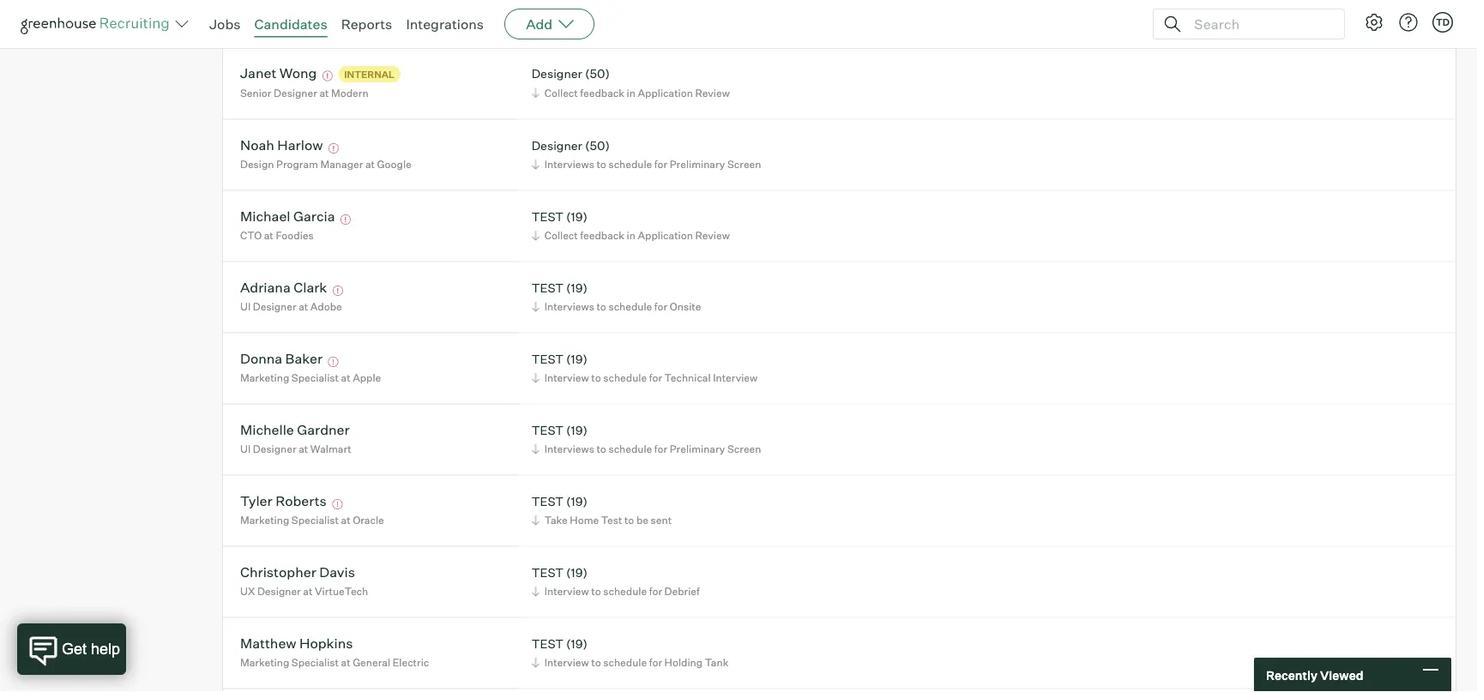 Task type: describe. For each thing, give the bounding box(es) containing it.
candidates link
[[254, 15, 327, 33]]

noah harlow link
[[240, 137, 323, 156]]

design program manager at google
[[240, 158, 412, 171]]

test for test (19) interview to schedule for holding tank
[[532, 636, 564, 651]]

virtuetech
[[315, 585, 368, 598]]

interviews to schedule for preliminary screen link for (50)
[[529, 156, 766, 173]]

ux/ui designer at anyway, inc.
[[240, 14, 391, 27]]

to for test (19) interview to schedule for holding tank
[[591, 656, 601, 669]]

wong
[[279, 64, 317, 81]]

reports
[[341, 15, 392, 33]]

at inside michelle gardner ui designer at walmart
[[299, 443, 308, 456]]

at down tyler roberts has been in take home test for more than 7 days image
[[341, 514, 351, 527]]

adriana clark
[[240, 279, 327, 296]]

jobs
[[209, 15, 241, 33]]

(19) for test (19) interview to schedule for holding tank
[[566, 636, 588, 651]]

in for michael garcia
[[627, 229, 636, 242]]

marketing specialist at oracle
[[240, 514, 384, 527]]

michelle gardner link
[[240, 421, 350, 441]]

application for janet wong
[[638, 86, 693, 99]]

noah harlow
[[240, 137, 323, 154]]

marketing for donna
[[240, 372, 289, 384]]

1 collect from the top
[[545, 14, 578, 27]]

take
[[545, 514, 568, 527]]

for for test (19) interviews to schedule for preliminary screen
[[654, 443, 668, 456]]

greenhouse recruiting image
[[21, 14, 175, 34]]

interview for test (19) interview to schedule for debrief
[[545, 585, 589, 598]]

interviews to schedule for onsite link
[[529, 299, 706, 315]]

roberts
[[276, 493, 327, 510]]

sent
[[651, 514, 672, 527]]

interview for test (19) interview to schedule for technical interview
[[545, 372, 589, 384]]

michael
[[240, 208, 290, 225]]

donna baker has been in technical interview for more than 14 days image
[[326, 357, 341, 367]]

oracle
[[353, 514, 384, 527]]

screen for (50)
[[727, 158, 761, 171]]

(19) for test (19) interviews to schedule for preliminary screen
[[566, 423, 588, 438]]

integrations
[[406, 15, 484, 33]]

Search text field
[[1190, 12, 1329, 36]]

add
[[526, 15, 553, 33]]

screen for (19)
[[727, 443, 761, 456]]

interviews to schedule for preliminary screen link for (19)
[[529, 441, 766, 457]]

at right cto
[[264, 229, 274, 242]]

application for michael garcia
[[638, 229, 693, 242]]

td
[[1436, 16, 1450, 28]]

for for designer (50) interviews to schedule for preliminary screen
[[654, 158, 668, 171]]

design
[[240, 158, 274, 171]]

debrief
[[665, 585, 700, 598]]

harlow
[[277, 137, 323, 154]]

test (19) interview to schedule for technical interview
[[532, 351, 758, 384]]

specialist inside 'matthew hopkins marketing specialist at general electric'
[[292, 656, 339, 669]]

to for test (19) interview to schedule for technical interview
[[591, 372, 601, 384]]

christopher
[[240, 564, 316, 581]]

interviews inside the test (19) interviews to schedule for preliminary screen
[[545, 443, 594, 456]]

collect for michael garcia
[[545, 229, 578, 242]]

feedback for janet wong
[[580, 86, 625, 99]]

test for test (19) interviews to schedule for preliminary screen
[[532, 423, 564, 438]]

td button
[[1433, 12, 1453, 33]]

google
[[377, 158, 412, 171]]

ui designer at adobe
[[240, 300, 342, 313]]

review for janet wong
[[695, 86, 730, 99]]

interview for test (19) interview to schedule for holding tank
[[545, 656, 589, 669]]

to for test (19) interviews to schedule for preliminary screen
[[597, 443, 606, 456]]

cto
[[240, 229, 262, 242]]

donna baker
[[240, 350, 323, 367]]

designer (50) interviews to schedule for preliminary screen
[[532, 138, 761, 171]]

cto at foodies
[[240, 229, 314, 242]]

ux
[[240, 585, 255, 598]]

collect feedback in application review
[[545, 14, 730, 27]]

test (19) collect feedback in application review
[[532, 209, 730, 242]]

1 review from the top
[[695, 14, 730, 27]]

for for test (19) interview to schedule for holding tank
[[649, 656, 662, 669]]

electric
[[393, 656, 429, 669]]

tank
[[705, 656, 729, 669]]

1 ui from the top
[[240, 300, 251, 313]]

internal
[[344, 68, 395, 80]]

(19) for test (19) interviews to schedule for onsite
[[566, 280, 588, 295]]

michael garcia
[[240, 208, 335, 225]]

test (19) interview to schedule for holding tank
[[532, 636, 729, 669]]

marketing specialist at apple
[[240, 372, 381, 384]]

ui inside michelle gardner ui designer at walmart
[[240, 443, 251, 456]]

schedule for test (19) interview to schedule for holding tank
[[603, 656, 647, 669]]

to for designer (50) interviews to schedule for preliminary screen
[[597, 158, 606, 171]]

clark
[[294, 279, 327, 296]]

1 collect feedback in application review link from the top
[[529, 13, 734, 29]]

inc.
[[373, 14, 391, 27]]

apple
[[353, 372, 381, 384]]

general
[[353, 656, 390, 669]]

adobe
[[310, 300, 342, 313]]

michelle gardner ui designer at walmart
[[240, 421, 351, 456]]

schedule for test (19) interviews to schedule for onsite
[[609, 300, 652, 313]]

michelle
[[240, 421, 294, 439]]

davis
[[319, 564, 355, 581]]

at left google
[[365, 158, 375, 171]]

adriana
[[240, 279, 291, 296]]

marketing for tyler
[[240, 514, 289, 527]]

test for test (19) interview to schedule for technical interview
[[532, 351, 564, 366]]

christopher davis ux designer at virtuetech
[[240, 564, 368, 598]]

interview to schedule for debrief link
[[529, 584, 704, 600]]

janet wong has been in application review for more than 5 days image
[[320, 71, 335, 81]]

walmart
[[310, 443, 351, 456]]

collect for janet wong
[[545, 86, 578, 99]]

interview to schedule for technical interview link
[[529, 370, 762, 386]]

christopher davis link
[[240, 564, 355, 584]]

michael garcia has been in application review for more than 5 days image
[[338, 215, 353, 225]]

test for test (19) interviews to schedule for onsite
[[532, 280, 564, 295]]

be
[[637, 514, 649, 527]]

preliminary for (50)
[[670, 158, 725, 171]]

test (19) interviews to schedule for onsite
[[532, 280, 701, 313]]

to inside "test (19) take home test to be sent"
[[625, 514, 634, 527]]

specialist for tyler roberts
[[292, 514, 339, 527]]

senior
[[240, 87, 272, 100]]

at down donna baker has been in technical interview for more than 14 days icon
[[341, 372, 351, 384]]



Task type: vqa. For each thing, say whether or not it's contained in the screenshot.


Task type: locate. For each thing, give the bounding box(es) containing it.
6 test from the top
[[532, 565, 564, 580]]

1 vertical spatial collect feedback in application review link
[[529, 84, 734, 101]]

marketing
[[240, 372, 289, 384], [240, 514, 289, 527], [240, 656, 289, 669]]

take home test to be sent link
[[529, 512, 676, 529]]

candidates
[[254, 15, 327, 33]]

to inside test (19) interview to schedule for holding tank
[[591, 656, 601, 669]]

(50)
[[585, 66, 610, 81], [585, 138, 610, 153]]

(19) inside 'test (19) interview to schedule for debrief'
[[566, 565, 588, 580]]

preliminary inside the test (19) interviews to schedule for preliminary screen
[[670, 443, 725, 456]]

2 vertical spatial application
[[638, 229, 693, 242]]

test for test (19) interview to schedule for debrief
[[532, 565, 564, 580]]

specialist for donna baker
[[292, 372, 339, 384]]

2 in from the top
[[627, 86, 636, 99]]

1 vertical spatial (50)
[[585, 138, 610, 153]]

collect feedback in application review link for michael garcia
[[529, 227, 734, 244]]

foodies
[[276, 229, 314, 242]]

2 vertical spatial specialist
[[292, 656, 339, 669]]

2 vertical spatial interviews
[[545, 443, 594, 456]]

1 interviews from the top
[[545, 158, 594, 171]]

ui down the michelle
[[240, 443, 251, 456]]

review inside designer (50) collect feedback in application review
[[695, 86, 730, 99]]

adriana clark has been in onsite for more than 21 days image
[[330, 286, 346, 296]]

add button
[[505, 9, 595, 39]]

1 (50) from the top
[[585, 66, 610, 81]]

application up designer (50) collect feedback in application review
[[638, 14, 693, 27]]

at down clark
[[299, 300, 308, 313]]

preliminary for (19)
[[670, 443, 725, 456]]

feedback inside designer (50) collect feedback in application review
[[580, 86, 625, 99]]

matthew
[[240, 635, 296, 652]]

to left be
[[625, 514, 634, 527]]

test inside 'test (19) interview to schedule for debrief'
[[532, 565, 564, 580]]

at inside christopher davis ux designer at virtuetech
[[303, 585, 313, 598]]

schedule left holding
[[603, 656, 647, 669]]

for left holding
[[649, 656, 662, 669]]

0 vertical spatial application
[[638, 14, 693, 27]]

for left technical
[[649, 372, 662, 384]]

test inside test (19) collect feedback in application review
[[532, 209, 564, 224]]

collect
[[545, 14, 578, 27], [545, 86, 578, 99], [545, 229, 578, 242]]

application inside designer (50) collect feedback in application review
[[638, 86, 693, 99]]

0 vertical spatial ui
[[240, 300, 251, 313]]

to down the interview to schedule for debrief link
[[591, 656, 601, 669]]

specialist
[[292, 372, 339, 384], [292, 514, 339, 527], [292, 656, 339, 669]]

test inside test (19) interviews to schedule for onsite
[[532, 280, 564, 295]]

a follow-up was set for sep 22, 2023 for noah harlow image
[[326, 143, 341, 154]]

1 vertical spatial collect
[[545, 86, 578, 99]]

for inside 'test (19) interview to schedule for debrief'
[[649, 585, 662, 598]]

5 (19) from the top
[[566, 494, 588, 509]]

anyway,
[[331, 14, 371, 27]]

(19) inside test (19) collect feedback in application review
[[566, 209, 588, 224]]

3 review from the top
[[695, 229, 730, 242]]

feedback up 'designer (50) interviews to schedule for preliminary screen'
[[580, 86, 625, 99]]

3 in from the top
[[627, 229, 636, 242]]

for up sent
[[654, 443, 668, 456]]

garcia
[[293, 208, 335, 225]]

schedule for designer (50) interviews to schedule for preliminary screen
[[609, 158, 652, 171]]

adriana clark link
[[240, 279, 327, 299]]

test
[[601, 514, 622, 527]]

(19) for test (19) take home test to be sent
[[566, 494, 588, 509]]

to up test (19) interview to schedule for holding tank at bottom left
[[591, 585, 601, 598]]

0 vertical spatial preliminary
[[670, 158, 725, 171]]

(19) for test (19) interview to schedule for debrief
[[566, 565, 588, 580]]

to
[[597, 158, 606, 171], [597, 300, 606, 313], [591, 372, 601, 384], [597, 443, 606, 456], [625, 514, 634, 527], [591, 585, 601, 598], [591, 656, 601, 669]]

viewed
[[1320, 668, 1364, 683]]

7 test from the top
[[532, 636, 564, 651]]

test
[[532, 209, 564, 224], [532, 280, 564, 295], [532, 351, 564, 366], [532, 423, 564, 438], [532, 494, 564, 509], [532, 565, 564, 580], [532, 636, 564, 651]]

recently viewed
[[1266, 668, 1364, 683]]

schedule inside test (19) interview to schedule for holding tank
[[603, 656, 647, 669]]

feedback
[[580, 14, 625, 27], [580, 86, 625, 99], [580, 229, 625, 242]]

3 marketing from the top
[[240, 656, 289, 669]]

3 specialist from the top
[[292, 656, 339, 669]]

2 screen from the top
[[727, 443, 761, 456]]

schedule left onsite
[[609, 300, 652, 313]]

review for michael garcia
[[695, 229, 730, 242]]

(19) inside test (19) interview to schedule for holding tank
[[566, 636, 588, 651]]

in inside test (19) collect feedback in application review
[[627, 229, 636, 242]]

1 in from the top
[[627, 14, 636, 27]]

for for test (19) interview to schedule for technical interview
[[649, 372, 662, 384]]

4 test from the top
[[532, 423, 564, 438]]

at inside 'matthew hopkins marketing specialist at general electric'
[[341, 656, 351, 669]]

feedback for michael garcia
[[580, 229, 625, 242]]

1 feedback from the top
[[580, 14, 625, 27]]

for up test (19) collect feedback in application review
[[654, 158, 668, 171]]

for inside 'designer (50) interviews to schedule for preliminary screen'
[[654, 158, 668, 171]]

recently
[[1266, 668, 1318, 683]]

2 application from the top
[[638, 86, 693, 99]]

schedule
[[609, 158, 652, 171], [609, 300, 652, 313], [603, 372, 647, 384], [609, 443, 652, 456], [603, 585, 647, 598], [603, 656, 647, 669]]

interviews to schedule for preliminary screen link up test (19) collect feedback in application review
[[529, 156, 766, 173]]

designer inside christopher davis ux designer at virtuetech
[[257, 585, 301, 598]]

0 vertical spatial collect
[[545, 14, 578, 27]]

(19) inside "test (19) take home test to be sent"
[[566, 494, 588, 509]]

matthew hopkins link
[[240, 635, 353, 655]]

(19) for test (19) interview to schedule for technical interview
[[566, 351, 588, 366]]

designer
[[273, 14, 317, 27], [532, 66, 582, 81], [274, 87, 317, 100], [532, 138, 582, 153], [253, 300, 296, 313], [253, 443, 296, 456], [257, 585, 301, 598]]

2 review from the top
[[695, 86, 730, 99]]

(19)
[[566, 209, 588, 224], [566, 280, 588, 295], [566, 351, 588, 366], [566, 423, 588, 438], [566, 494, 588, 509], [566, 565, 588, 580], [566, 636, 588, 651]]

baker
[[285, 350, 323, 367]]

test for test (19) take home test to be sent
[[532, 494, 564, 509]]

collect feedback in application review link
[[529, 13, 734, 29], [529, 84, 734, 101], [529, 227, 734, 244]]

2 vertical spatial review
[[695, 229, 730, 242]]

(50) for wong
[[585, 66, 610, 81]]

(50) inside designer (50) collect feedback in application review
[[585, 66, 610, 81]]

schedule up "test (19) take home test to be sent"
[[609, 443, 652, 456]]

2 vertical spatial collect feedback in application review link
[[529, 227, 734, 244]]

1 vertical spatial interviews
[[545, 300, 594, 313]]

preliminary
[[670, 158, 725, 171], [670, 443, 725, 456]]

janet wong link
[[240, 64, 317, 84]]

2 interviews from the top
[[545, 300, 594, 313]]

(19) inside test (19) interview to schedule for technical interview
[[566, 351, 588, 366]]

collect inside test (19) collect feedback in application review
[[545, 229, 578, 242]]

marketing down donna
[[240, 372, 289, 384]]

preliminary inside 'designer (50) interviews to schedule for preliminary screen'
[[670, 158, 725, 171]]

to inside test (19) interviews to schedule for onsite
[[597, 300, 606, 313]]

test for test (19) collect feedback in application review
[[532, 209, 564, 224]]

2 interviews to schedule for preliminary screen link from the top
[[529, 441, 766, 457]]

2 preliminary from the top
[[670, 443, 725, 456]]

modern
[[331, 87, 369, 100]]

tyler roberts has been in take home test for more than 7 days image
[[330, 499, 345, 510]]

to for test (19) interviews to schedule for onsite
[[597, 300, 606, 313]]

specialist down hopkins
[[292, 656, 339, 669]]

1 screen from the top
[[727, 158, 761, 171]]

1 interviews to schedule for preliminary screen link from the top
[[529, 156, 766, 173]]

2 specialist from the top
[[292, 514, 339, 527]]

to inside test (19) interview to schedule for technical interview
[[591, 372, 601, 384]]

schedule for test (19) interview to schedule for technical interview
[[603, 372, 647, 384]]

donna baker link
[[240, 350, 323, 370]]

in for janet wong
[[627, 86, 636, 99]]

tyler
[[240, 493, 273, 510]]

1 vertical spatial application
[[638, 86, 693, 99]]

(19) inside the test (19) interviews to schedule for preliminary screen
[[566, 423, 588, 438]]

3 test from the top
[[532, 351, 564, 366]]

2 ui from the top
[[240, 443, 251, 456]]

interview inside test (19) interview to schedule for holding tank
[[545, 656, 589, 669]]

to up test (19) collect feedback in application review
[[597, 158, 606, 171]]

2 vertical spatial in
[[627, 229, 636, 242]]

2 feedback from the top
[[580, 86, 625, 99]]

collect inside designer (50) collect feedback in application review
[[545, 86, 578, 99]]

specialist down baker
[[292, 372, 339, 384]]

program
[[276, 158, 318, 171]]

3 feedback from the top
[[580, 229, 625, 242]]

ux/ui
[[240, 14, 271, 27]]

at
[[319, 14, 328, 27], [320, 87, 329, 100], [365, 158, 375, 171], [264, 229, 274, 242], [299, 300, 308, 313], [341, 372, 351, 384], [299, 443, 308, 456], [341, 514, 351, 527], [303, 585, 313, 598], [341, 656, 351, 669]]

(50) for harlow
[[585, 138, 610, 153]]

0 vertical spatial review
[[695, 14, 730, 27]]

for
[[654, 158, 668, 171], [654, 300, 668, 313], [649, 372, 662, 384], [654, 443, 668, 456], [649, 585, 662, 598], [649, 656, 662, 669]]

1 marketing from the top
[[240, 372, 289, 384]]

4 (19) from the top
[[566, 423, 588, 438]]

test (19) interviews to schedule for preliminary screen
[[532, 423, 761, 456]]

1 vertical spatial specialist
[[292, 514, 339, 527]]

screen inside the test (19) interviews to schedule for preliminary screen
[[727, 443, 761, 456]]

interviews
[[545, 158, 594, 171], [545, 300, 594, 313], [545, 443, 594, 456]]

for inside test (19) interview to schedule for holding tank
[[649, 656, 662, 669]]

for inside test (19) interview to schedule for technical interview
[[649, 372, 662, 384]]

2 collect from the top
[[545, 86, 578, 99]]

application inside test (19) collect feedback in application review
[[638, 229, 693, 242]]

2 (19) from the top
[[566, 280, 588, 295]]

at down christopher davis link
[[303, 585, 313, 598]]

at down janet wong has been in application review for more than 5 days 'image'
[[320, 87, 329, 100]]

schedule for test (19) interviews to schedule for preliminary screen
[[609, 443, 652, 456]]

schedule left debrief
[[603, 585, 647, 598]]

tyler roberts link
[[240, 493, 327, 512]]

td button
[[1429, 9, 1457, 36]]

manager
[[321, 158, 363, 171]]

marketing down tyler on the bottom left of page
[[240, 514, 289, 527]]

hopkins
[[299, 635, 353, 652]]

in
[[627, 14, 636, 27], [627, 86, 636, 99], [627, 229, 636, 242]]

0 vertical spatial collect feedback in application review link
[[529, 13, 734, 29]]

designer inside michelle gardner ui designer at walmart
[[253, 443, 296, 456]]

collect feedback in application review link for janet wong
[[529, 84, 734, 101]]

2 vertical spatial feedback
[[580, 229, 625, 242]]

marketing inside 'matthew hopkins marketing specialist at general electric'
[[240, 656, 289, 669]]

for for test (19) interview to schedule for debrief
[[649, 585, 662, 598]]

0 vertical spatial interviews
[[545, 158, 594, 171]]

0 vertical spatial (50)
[[585, 66, 610, 81]]

screen
[[727, 158, 761, 171], [727, 443, 761, 456]]

0 vertical spatial feedback
[[580, 14, 625, 27]]

5 test from the top
[[532, 494, 564, 509]]

in up test (19) interviews to schedule for onsite
[[627, 229, 636, 242]]

technical
[[665, 372, 711, 384]]

to inside the test (19) interviews to schedule for preliminary screen
[[597, 443, 606, 456]]

ui down adriana
[[240, 300, 251, 313]]

1 vertical spatial screen
[[727, 443, 761, 456]]

senior designer at modern
[[240, 87, 369, 100]]

review
[[695, 14, 730, 27], [695, 86, 730, 99], [695, 229, 730, 242]]

feedback inside test (19) collect feedback in application review
[[580, 229, 625, 242]]

to for test (19) interview to schedule for debrief
[[591, 585, 601, 598]]

interviews inside 'designer (50) interviews to schedule for preliminary screen'
[[545, 158, 594, 171]]

for for test (19) interviews to schedule for onsite
[[654, 300, 668, 313]]

specialist down "roberts"
[[292, 514, 339, 527]]

(50) down designer (50) collect feedback in application review
[[585, 138, 610, 153]]

schedule left technical
[[603, 372, 647, 384]]

interviews for adriana clark
[[545, 300, 594, 313]]

2 vertical spatial collect
[[545, 229, 578, 242]]

application
[[638, 14, 693, 27], [638, 86, 693, 99], [638, 229, 693, 242]]

1 specialist from the top
[[292, 372, 339, 384]]

interview inside 'test (19) interview to schedule for debrief'
[[545, 585, 589, 598]]

2 (50) from the top
[[585, 138, 610, 153]]

test inside the test (19) interviews to schedule for preliminary screen
[[532, 423, 564, 438]]

1 (19) from the top
[[566, 209, 588, 224]]

collect feedback in application review link up 'designer (50) interviews to schedule for preliminary screen'
[[529, 84, 734, 101]]

for left onsite
[[654, 300, 668, 313]]

in inside designer (50) collect feedback in application review
[[627, 86, 636, 99]]

to inside 'test (19) interview to schedule for debrief'
[[591, 585, 601, 598]]

0 vertical spatial screen
[[727, 158, 761, 171]]

schedule inside test (19) interviews to schedule for onsite
[[609, 300, 652, 313]]

feedback up test (19) interviews to schedule for onsite
[[580, 229, 625, 242]]

application up onsite
[[638, 229, 693, 242]]

schedule inside the test (19) interviews to schedule for preliminary screen
[[609, 443, 652, 456]]

collect feedback in application review link up designer (50) collect feedback in application review
[[529, 13, 734, 29]]

(19) inside test (19) interviews to schedule for onsite
[[566, 280, 588, 295]]

schedule for test (19) interview to schedule for debrief
[[603, 585, 647, 598]]

1 vertical spatial review
[[695, 86, 730, 99]]

noah
[[240, 137, 274, 154]]

2 test from the top
[[532, 280, 564, 295]]

ui
[[240, 300, 251, 313], [240, 443, 251, 456]]

review inside test (19) collect feedback in application review
[[695, 229, 730, 242]]

at left general
[[341, 656, 351, 669]]

screen inside 'designer (50) interviews to schedule for preliminary screen'
[[727, 158, 761, 171]]

test inside "test (19) take home test to be sent"
[[532, 494, 564, 509]]

configure image
[[1364, 12, 1385, 33]]

1 application from the top
[[638, 14, 693, 27]]

for left debrief
[[649, 585, 662, 598]]

to up test (19) interview to schedule for technical interview
[[597, 300, 606, 313]]

michael garcia link
[[240, 208, 335, 227]]

tyler roberts
[[240, 493, 327, 510]]

in up 'designer (50) interviews to schedule for preliminary screen'
[[627, 86, 636, 99]]

0 vertical spatial marketing
[[240, 372, 289, 384]]

schedule inside 'designer (50) interviews to schedule for preliminary screen'
[[609, 158, 652, 171]]

2 vertical spatial marketing
[[240, 656, 289, 669]]

1 vertical spatial feedback
[[580, 86, 625, 99]]

test (19) take home test to be sent
[[532, 494, 672, 527]]

3 (19) from the top
[[566, 351, 588, 366]]

3 collect from the top
[[545, 229, 578, 242]]

0 vertical spatial interviews to schedule for preliminary screen link
[[529, 156, 766, 173]]

jobs link
[[209, 15, 241, 33]]

1 vertical spatial ui
[[240, 443, 251, 456]]

1 vertical spatial preliminary
[[670, 443, 725, 456]]

janet wong
[[240, 64, 317, 81]]

to up "test (19) take home test to be sent"
[[597, 443, 606, 456]]

1 vertical spatial interviews to schedule for preliminary screen link
[[529, 441, 766, 457]]

1 test from the top
[[532, 209, 564, 224]]

to inside 'designer (50) interviews to schedule for preliminary screen'
[[597, 158, 606, 171]]

6 (19) from the top
[[566, 565, 588, 580]]

1 vertical spatial marketing
[[240, 514, 289, 527]]

(19) for test (19) collect feedback in application review
[[566, 209, 588, 224]]

integrations link
[[406, 15, 484, 33]]

interview
[[545, 372, 589, 384], [713, 372, 758, 384], [545, 585, 589, 598], [545, 656, 589, 669]]

matthew hopkins marketing specialist at general electric
[[240, 635, 429, 669]]

janet
[[240, 64, 277, 81]]

7 (19) from the top
[[566, 636, 588, 651]]

interviews for noah harlow
[[545, 158, 594, 171]]

gardner
[[297, 421, 350, 439]]

holding
[[665, 656, 703, 669]]

designer inside designer (50) collect feedback in application review
[[532, 66, 582, 81]]

donna
[[240, 350, 282, 367]]

marketing down matthew
[[240, 656, 289, 669]]

2 collect feedback in application review link from the top
[[529, 84, 734, 101]]

test inside test (19) interview to schedule for technical interview
[[532, 351, 564, 366]]

at down 'michelle gardner' link
[[299, 443, 308, 456]]

home
[[570, 514, 599, 527]]

interviews to schedule for preliminary screen link
[[529, 156, 766, 173], [529, 441, 766, 457]]

feedback right add
[[580, 14, 625, 27]]

1 preliminary from the top
[[670, 158, 725, 171]]

(50) inside 'designer (50) interviews to schedule for preliminary screen'
[[585, 138, 610, 153]]

designer (50) collect feedback in application review
[[532, 66, 730, 99]]

to down interviews to schedule for onsite link
[[591, 372, 601, 384]]

3 application from the top
[[638, 229, 693, 242]]

onsite
[[670, 300, 701, 313]]

1 vertical spatial in
[[627, 86, 636, 99]]

2 marketing from the top
[[240, 514, 289, 527]]

at left anyway, on the left
[[319, 14, 328, 27]]

collect feedback in application review link up test (19) interviews to schedule for onsite
[[529, 227, 734, 244]]

interviews inside test (19) interviews to schedule for onsite
[[545, 300, 594, 313]]

3 collect feedback in application review link from the top
[[529, 227, 734, 244]]

interviews to schedule for preliminary screen link down interview to schedule for technical interview link
[[529, 441, 766, 457]]

schedule up test (19) collect feedback in application review
[[609, 158, 652, 171]]

interview to schedule for holding tank link
[[529, 655, 733, 671]]

test inside test (19) interview to schedule for holding tank
[[532, 636, 564, 651]]

(50) down collect feedback in application review
[[585, 66, 610, 81]]

0 vertical spatial in
[[627, 14, 636, 27]]

reports link
[[341, 15, 392, 33]]

in up designer (50) collect feedback in application review
[[627, 14, 636, 27]]

application up 'designer (50) interviews to schedule for preliminary screen'
[[638, 86, 693, 99]]

schedule inside 'test (19) interview to schedule for debrief'
[[603, 585, 647, 598]]

0 vertical spatial specialist
[[292, 372, 339, 384]]

for inside the test (19) interviews to schedule for preliminary screen
[[654, 443, 668, 456]]

for inside test (19) interviews to schedule for onsite
[[654, 300, 668, 313]]

3 interviews from the top
[[545, 443, 594, 456]]

schedule inside test (19) interview to schedule for technical interview
[[603, 372, 647, 384]]

designer inside 'designer (50) interviews to schedule for preliminary screen'
[[532, 138, 582, 153]]

test (19) interview to schedule for debrief
[[532, 565, 700, 598]]



